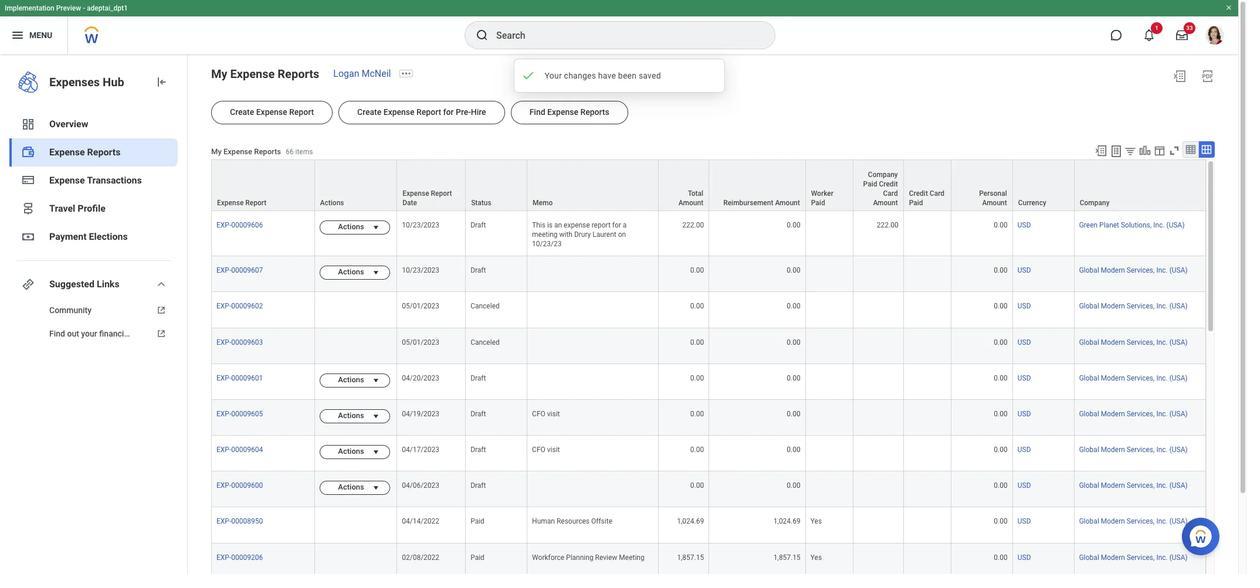 Task type: vqa. For each thing, say whether or not it's contained in the screenshot.
1st THE "CENTER" from the left
no



Task type: locate. For each thing, give the bounding box(es) containing it.
0 vertical spatial cfo visit
[[532, 410, 560, 418]]

33
[[1187, 25, 1193, 31]]

3 global modern services, inc. (usa) link from the top
[[1080, 336, 1188, 347]]

exp- for 00008950
[[217, 518, 231, 526]]

usd link for exp-00009607
[[1018, 264, 1031, 275]]

paid down the worker
[[811, 199, 825, 207]]

(usa) for 00009602
[[1170, 302, 1188, 311]]

33 button
[[1170, 22, 1196, 48]]

2 222.00 from the left
[[877, 221, 899, 229]]

expenses
[[49, 75, 100, 89]]

1 horizontal spatial create
[[357, 107, 382, 117]]

search image
[[475, 28, 489, 42]]

status
[[471, 199, 492, 207]]

0 horizontal spatial find
[[49, 329, 65, 339]]

3 row from the top
[[211, 328, 1206, 364]]

dashboard image
[[21, 117, 35, 131]]

1 canceled from the top
[[471, 302, 500, 311]]

exp- for 00009606
[[217, 221, 231, 229]]

modern for 00009602
[[1101, 302, 1125, 311]]

1 usd from the top
[[1018, 221, 1031, 229]]

laurent
[[593, 231, 617, 239]]

2 vertical spatial caret down image
[[369, 448, 383, 457]]

exp- up exp-00009600 link
[[217, 446, 231, 454]]

exp- inside 'exp-00009604' link
[[217, 446, 231, 454]]

0 vertical spatial yes
[[811, 518, 822, 526]]

row containing company paid credit card amount
[[211, 160, 1206, 211]]

5 usd link from the top
[[1018, 372, 1031, 382]]

usd for 00009607
[[1018, 267, 1031, 275]]

1 vertical spatial my
[[211, 147, 222, 156]]

1 global modern services, inc. (usa) from the top
[[1080, 267, 1188, 275]]

reports left the "66"
[[254, 147, 281, 156]]

4 amount from the left
[[983, 199, 1007, 207]]

paid right 02/08/2022
[[471, 554, 485, 562]]

usd link for exp-00009206
[[1018, 551, 1031, 562]]

expand table image
[[1201, 144, 1213, 156]]

1 vertical spatial caret down image
[[369, 376, 383, 385]]

usd link for exp-00009600
[[1018, 480, 1031, 490]]

caret down image for 10/23/2023
[[369, 223, 383, 232]]

travel profile
[[49, 203, 106, 214]]

2 vertical spatial caret down image
[[369, 484, 383, 493]]

community link
[[9, 299, 178, 322]]

company inside company popup button
[[1080, 199, 1110, 207]]

expense up travel
[[49, 175, 85, 186]]

2 1,024.69 from the left
[[774, 518, 801, 526]]

1 button
[[1137, 22, 1163, 48]]

2 exp- from the top
[[217, 267, 231, 275]]

5 global modern services, inc. (usa) from the top
[[1080, 410, 1188, 418]]

find inside "button"
[[530, 107, 546, 117]]

0 horizontal spatial create
[[230, 107, 254, 117]]

6 modern from the top
[[1101, 446, 1125, 454]]

implementation preview -   adeptai_dpt1
[[5, 4, 128, 12]]

company button
[[1075, 160, 1206, 211]]

1 vertical spatial cfo
[[532, 446, 546, 454]]

being
[[150, 329, 170, 339]]

exp- inside exp-00009606 link
[[217, 221, 231, 229]]

1 1,857.15 from the left
[[677, 554, 704, 562]]

create down the mcneil
[[357, 107, 382, 117]]

amount for personal
[[983, 199, 1007, 207]]

3 global from the top
[[1080, 338, 1100, 347]]

export to excel image
[[1173, 69, 1187, 83], [1095, 144, 1108, 157]]

close environment banner image
[[1226, 4, 1233, 11]]

6 services, from the top
[[1127, 446, 1155, 454]]

8 exp- from the top
[[217, 482, 231, 490]]

exp- up the exp-00009601 link
[[217, 338, 231, 347]]

caret down image
[[369, 223, 383, 232], [369, 376, 383, 385], [369, 484, 383, 493]]

inc. for 00009605
[[1157, 410, 1168, 418]]

for left a
[[612, 221, 621, 229]]

services, for 00009607
[[1127, 267, 1155, 275]]

amount inside personal amount
[[983, 199, 1007, 207]]

9 exp- from the top
[[217, 518, 231, 526]]

paid inside credit card paid
[[909, 199, 923, 207]]

links
[[97, 279, 119, 290]]

66
[[286, 148, 294, 156]]

0 vertical spatial caret down image
[[369, 223, 383, 232]]

amount down total
[[679, 199, 704, 207]]

my for my expense reports
[[211, 67, 227, 81]]

services, for 00009206
[[1127, 554, 1155, 562]]

exp- for 00009206
[[217, 554, 231, 562]]

human
[[532, 518, 555, 526]]

caret down image down actions popup button
[[369, 223, 383, 232]]

1 cfo visit from the top
[[532, 410, 560, 418]]

9 global modern services, inc. (usa) from the top
[[1080, 554, 1188, 562]]

1 card from the left
[[883, 190, 898, 198]]

cell
[[806, 211, 854, 257], [904, 211, 952, 257], [528, 257, 659, 293], [806, 257, 854, 293], [854, 257, 904, 293], [904, 257, 952, 293], [315, 293, 397, 328], [528, 293, 659, 328], [806, 293, 854, 328], [854, 293, 904, 328], [904, 293, 952, 328], [315, 328, 397, 364], [528, 328, 659, 364], [806, 328, 854, 364], [854, 328, 904, 364], [904, 328, 952, 364], [528, 364, 659, 400], [806, 364, 854, 400], [854, 364, 904, 400], [904, 364, 952, 400], [806, 400, 854, 436], [854, 400, 904, 436], [904, 400, 952, 436], [806, 436, 854, 472], [854, 436, 904, 472], [904, 436, 952, 472], [528, 472, 659, 508], [806, 472, 854, 508], [854, 472, 904, 508], [904, 472, 952, 508], [315, 508, 397, 544], [854, 508, 904, 544], [904, 508, 952, 544], [315, 544, 397, 574], [854, 544, 904, 574], [904, 544, 952, 574]]

find left out at bottom
[[49, 329, 65, 339]]

0 vertical spatial canceled
[[471, 302, 500, 311]]

5 actions row from the top
[[211, 436, 1206, 472]]

10 usd link from the top
[[1018, 551, 1031, 562]]

global modern services, inc. (usa)
[[1080, 267, 1188, 275], [1080, 302, 1188, 311], [1080, 338, 1188, 347], [1080, 374, 1188, 382], [1080, 410, 1188, 418], [1080, 446, 1188, 454], [1080, 482, 1188, 490], [1080, 518, 1188, 526], [1080, 554, 1188, 562]]

find inside suggested links element
[[49, 329, 65, 339]]

reimbursement amount button
[[710, 160, 806, 211]]

0 horizontal spatial company
[[868, 171, 898, 179]]

04/20/2023
[[402, 374, 440, 382]]

6 exp- from the top
[[217, 410, 231, 418]]

create for create expense report for pre-hire
[[357, 107, 382, 117]]

1 visit from the top
[[547, 410, 560, 418]]

reports up create expense report
[[278, 67, 319, 81]]

global
[[1080, 267, 1100, 275], [1080, 302, 1100, 311], [1080, 338, 1100, 347], [1080, 374, 1100, 382], [1080, 410, 1100, 418], [1080, 446, 1100, 454], [1080, 482, 1100, 490], [1080, 518, 1100, 526], [1080, 554, 1100, 562]]

logan
[[333, 68, 359, 79]]

overview link
[[9, 110, 178, 138]]

6 global modern services, inc. (usa) from the top
[[1080, 446, 1188, 454]]

expense inside "button"
[[548, 107, 579, 117]]

reports inside the find expense reports "button"
[[581, 107, 610, 117]]

expense up exp-00009606 link
[[217, 199, 244, 207]]

row
[[211, 160, 1206, 211], [211, 293, 1206, 328], [211, 328, 1206, 364], [211, 508, 1206, 544], [211, 544, 1206, 574]]

my up expense report
[[211, 147, 222, 156]]

2 global from the top
[[1080, 302, 1100, 311]]

credit card image
[[21, 173, 35, 187]]

card left personal amount popup button
[[930, 190, 945, 198]]

solutions,
[[1121, 221, 1152, 229]]

0 horizontal spatial export to excel image
[[1095, 144, 1108, 157]]

exp- down exp-00008950
[[217, 554, 231, 562]]

1 cfo from the top
[[532, 410, 546, 418]]

find
[[530, 107, 546, 117], [49, 329, 65, 339]]

2 caret down image from the top
[[369, 376, 383, 385]]

4 usd from the top
[[1018, 338, 1031, 347]]

cfo for 04/17/2023
[[532, 446, 546, 454]]

222.00 down company paid credit card amount
[[877, 221, 899, 229]]

reports up expense transactions
[[87, 147, 121, 158]]

1 horizontal spatial 1,857.15
[[774, 554, 801, 562]]

1 horizontal spatial 222.00
[[877, 221, 899, 229]]

10/23/2023
[[402, 221, 440, 229], [402, 267, 440, 275]]

for left pre-
[[443, 107, 454, 117]]

05/01/2023 for exp-00009602
[[402, 302, 440, 311]]

exp- inside exp-00008950 link
[[217, 518, 231, 526]]

ext link image inside the find out your financial well-being link
[[154, 328, 168, 340]]

8 usd from the top
[[1018, 482, 1031, 490]]

9 modern from the top
[[1101, 554, 1125, 562]]

inc. for 00009604
[[1157, 446, 1168, 454]]

1 horizontal spatial for
[[612, 221, 621, 229]]

6 usd from the top
[[1018, 410, 1031, 418]]

amount down the personal
[[983, 199, 1007, 207]]

well-
[[133, 329, 150, 339]]

offsite
[[592, 518, 613, 526]]

5 row from the top
[[211, 544, 1206, 574]]

0 horizontal spatial 222.00
[[683, 221, 704, 229]]

a
[[623, 221, 627, 229]]

workforce planning review meeting
[[532, 554, 645, 562]]

currency button
[[1013, 160, 1074, 211]]

paid right worker paid popup button
[[864, 180, 878, 188]]

overview
[[49, 119, 88, 130]]

0 vertical spatial for
[[443, 107, 454, 117]]

exp- inside exp-00009603 link
[[217, 338, 231, 347]]

1 horizontal spatial export to excel image
[[1173, 69, 1187, 83]]

create up my expense reports 66 items
[[230, 107, 254, 117]]

cfo
[[532, 410, 546, 418], [532, 446, 546, 454]]

paid
[[864, 180, 878, 188], [811, 199, 825, 207], [909, 199, 923, 207], [471, 518, 485, 526], [471, 554, 485, 562]]

3 usd link from the top
[[1018, 300, 1031, 311]]

find expense reports button
[[511, 101, 628, 124]]

row containing exp-00008950
[[211, 508, 1206, 544]]

usd for 00009606
[[1018, 221, 1031, 229]]

1 create from the left
[[230, 107, 254, 117]]

items
[[295, 148, 313, 156]]

global modern services, inc. (usa) for exp-00009206
[[1080, 554, 1188, 562]]

2 draft from the top
[[471, 267, 486, 275]]

services, for 00009603
[[1127, 338, 1155, 347]]

cfo for 04/19/2023
[[532, 410, 546, 418]]

4 global from the top
[[1080, 374, 1100, 382]]

5 usd from the top
[[1018, 374, 1031, 382]]

draft
[[471, 221, 486, 229], [471, 267, 486, 275], [471, 374, 486, 382], [471, 410, 486, 418], [471, 446, 486, 454], [471, 482, 486, 490]]

actions button
[[320, 221, 369, 235], [320, 266, 369, 280], [320, 374, 369, 388], [320, 410, 369, 424], [320, 445, 369, 460], [320, 481, 369, 495]]

(usa) for 00009603
[[1170, 338, 1188, 347]]

green planet solutions, inc. (usa)
[[1080, 221, 1185, 229]]

ext link image up being
[[154, 305, 168, 316]]

3 caret down image from the top
[[369, 448, 383, 457]]

meeting
[[532, 231, 558, 239]]

company left credit card paid popup button
[[868, 171, 898, 179]]

my
[[211, 67, 227, 81], [211, 147, 222, 156]]

global modern services, inc. (usa) link for exp-00009603
[[1080, 336, 1188, 347]]

menu banner
[[0, 0, 1239, 54]]

8 services, from the top
[[1127, 518, 1155, 526]]

click to view/edit grid preferences image
[[1154, 144, 1167, 157]]

toolbar
[[1090, 141, 1215, 160]]

2 actions row from the top
[[211, 257, 1206, 293]]

credit left credit card paid popup button
[[879, 180, 898, 188]]

expense report button
[[212, 160, 314, 211]]

00009605
[[231, 410, 263, 418]]

suggested
[[49, 279, 94, 290]]

usd link for exp-00009602
[[1018, 300, 1031, 311]]

ext link image right well-
[[154, 328, 168, 340]]

1 horizontal spatial card
[[930, 190, 945, 198]]

4 exp- from the top
[[217, 338, 231, 347]]

exp- up 'exp-00009604' link
[[217, 410, 231, 418]]

usd link for exp-00009606
[[1018, 219, 1031, 229]]

1 vertical spatial find
[[49, 329, 65, 339]]

review
[[595, 554, 618, 562]]

amount for reimbursement
[[775, 199, 800, 207]]

transformation import image
[[154, 75, 168, 89]]

export to worksheets image
[[1110, 144, 1124, 158]]

exp-00009603 link
[[217, 336, 263, 347]]

draft for exp-00009600
[[471, 482, 486, 490]]

payment elections
[[49, 231, 128, 242]]

1 horizontal spatial company
[[1080, 199, 1110, 207]]

caret down image for 10/23/2023
[[369, 268, 383, 278]]

3 draft from the top
[[471, 374, 486, 382]]

9 usd link from the top
[[1018, 515, 1031, 526]]

00009603
[[231, 338, 263, 347]]

create expense report for pre-hire
[[357, 107, 486, 117]]

5 exp- from the top
[[217, 374, 231, 382]]

expense inside the expense report date
[[403, 190, 429, 198]]

yes
[[811, 518, 822, 526], [811, 554, 822, 562]]

exp- inside exp-00009607 link
[[217, 267, 231, 275]]

1 row from the top
[[211, 160, 1206, 211]]

draft for exp-00009605
[[471, 410, 486, 418]]

my expense reports
[[211, 67, 319, 81]]

0 vertical spatial company
[[868, 171, 898, 179]]

reimbursement amount
[[724, 199, 800, 207]]

modern
[[1101, 267, 1125, 275], [1101, 302, 1125, 311], [1101, 338, 1125, 347], [1101, 374, 1125, 382], [1101, 410, 1125, 418], [1101, 446, 1125, 454], [1101, 482, 1125, 490], [1101, 518, 1125, 526], [1101, 554, 1125, 562]]

company for company
[[1080, 199, 1110, 207]]

5 global from the top
[[1080, 410, 1100, 418]]

2 global modern services, inc. (usa) from the top
[[1080, 302, 1188, 311]]

suggested links button
[[9, 271, 178, 299]]

exp-00009206 link
[[217, 551, 263, 562]]

green
[[1080, 221, 1098, 229]]

hire
[[471, 107, 486, 117]]

0 vertical spatial credit
[[879, 180, 898, 188]]

2 modern from the top
[[1101, 302, 1125, 311]]

10 usd from the top
[[1018, 554, 1031, 562]]

amount left worker paid
[[775, 199, 800, 207]]

04/06/2023
[[402, 482, 440, 490]]

1 vertical spatial cfo visit
[[532, 446, 560, 454]]

global for exp-00009206
[[1080, 554, 1100, 562]]

expense down the mcneil
[[384, 107, 415, 117]]

0 vertical spatial cfo
[[532, 410, 546, 418]]

1 horizontal spatial 1,024.69
[[774, 518, 801, 526]]

profile
[[78, 203, 106, 214]]

1 vertical spatial 10/23/2023
[[402, 267, 440, 275]]

02/08/2022
[[402, 554, 440, 562]]

exp- inside exp-00009602 link
[[217, 302, 231, 311]]

exp- inside exp-00009206 link
[[217, 554, 231, 562]]

4 global modern services, inc. (usa) link from the top
[[1080, 372, 1188, 382]]

1 vertical spatial company
[[1080, 199, 1110, 207]]

reports for my expense reports 66 items
[[254, 147, 281, 156]]

1 vertical spatial yes
[[811, 554, 822, 562]]

card left credit card paid
[[883, 190, 898, 198]]

global for exp-00009604
[[1080, 446, 1100, 454]]

exp- up exp-00009605 link
[[217, 374, 231, 382]]

1 vertical spatial caret down image
[[369, 412, 383, 421]]

expense down the your
[[548, 107, 579, 117]]

3 usd from the top
[[1018, 302, 1031, 311]]

create
[[230, 107, 254, 117], [357, 107, 382, 117]]

5 modern from the top
[[1101, 410, 1125, 418]]

exp-00009603
[[217, 338, 263, 347]]

exp-00009602 link
[[217, 300, 263, 311]]

7 exp- from the top
[[217, 446, 231, 454]]

2 ext link image from the top
[[154, 328, 168, 340]]

222.00 down the 'total amount'
[[683, 221, 704, 229]]

2 cfo visit from the top
[[532, 446, 560, 454]]

usd
[[1018, 221, 1031, 229], [1018, 267, 1031, 275], [1018, 302, 1031, 311], [1018, 338, 1031, 347], [1018, 374, 1031, 382], [1018, 410, 1031, 418], [1018, 446, 1031, 454], [1018, 482, 1031, 490], [1018, 518, 1031, 526], [1018, 554, 1031, 562]]

exp- up exp-00009206 link
[[217, 518, 231, 526]]

caret down image left 04/20/2023 at the bottom left of the page
[[369, 376, 383, 385]]

draft for exp-00009607
[[471, 267, 486, 275]]

on
[[618, 231, 626, 239]]

actions row
[[211, 211, 1206, 257], [211, 257, 1206, 293], [211, 364, 1206, 400], [211, 400, 1206, 436], [211, 436, 1206, 472], [211, 472, 1206, 508]]

7 modern from the top
[[1101, 482, 1125, 490]]

draft for exp-00009604
[[471, 446, 486, 454]]

expense reports link
[[9, 138, 178, 167]]

1 vertical spatial 05/01/2023
[[402, 338, 440, 347]]

2 visit from the top
[[547, 446, 560, 454]]

caret down image for 04/20/2023
[[369, 376, 383, 385]]

5 global modern services, inc. (usa) link from the top
[[1080, 408, 1188, 418]]

usd for 00009602
[[1018, 302, 1031, 311]]

expense up date
[[403, 190, 429, 198]]

cfo visit for 04/17/2023
[[532, 446, 560, 454]]

report left status popup button
[[431, 190, 452, 198]]

amount left credit card paid
[[873, 199, 898, 207]]

payment elections link
[[9, 223, 178, 251]]

(usa)
[[1167, 221, 1185, 229], [1170, 267, 1188, 275], [1170, 302, 1188, 311], [1170, 338, 1188, 347], [1170, 374, 1188, 382], [1170, 410, 1188, 418], [1170, 446, 1188, 454], [1170, 482, 1188, 490], [1170, 518, 1188, 526], [1170, 554, 1188, 562]]

1 vertical spatial visit
[[547, 446, 560, 454]]

ext link image for community
[[154, 305, 168, 316]]

exp-00009602
[[217, 302, 263, 311]]

ext link image inside the community link
[[154, 305, 168, 316]]

1 vertical spatial ext link image
[[154, 328, 168, 340]]

2 amount from the left
[[775, 199, 800, 207]]

2 usd link from the top
[[1018, 264, 1031, 275]]

reports down your changes have been saved
[[581, 107, 610, 117]]

visit for 04/17/2023
[[547, 446, 560, 454]]

3 amount from the left
[[873, 199, 898, 207]]

1 vertical spatial canceled
[[471, 338, 500, 347]]

0 vertical spatial 05/01/2023
[[402, 302, 440, 311]]

3 modern from the top
[[1101, 338, 1125, 347]]

0 vertical spatial caret down image
[[369, 268, 383, 278]]

profile logan mcneil image
[[1206, 26, 1225, 47]]

expense reports
[[49, 147, 121, 158]]

paid right company paid credit card amount
[[909, 199, 923, 207]]

0 vertical spatial visit
[[547, 410, 560, 418]]

exp- down expense report
[[217, 221, 231, 229]]

drury
[[574, 231, 591, 239]]

05/01/2023 for exp-00009603
[[402, 338, 440, 347]]

2 my from the top
[[211, 147, 222, 156]]

1 caret down image from the top
[[369, 268, 383, 278]]

link image
[[21, 278, 35, 292]]

inc. for 00009606
[[1154, 221, 1165, 229]]

expense
[[564, 221, 590, 229]]

(usa) for 00009601
[[1170, 374, 1188, 382]]

(usa) for 00009606
[[1167, 221, 1185, 229]]

1 vertical spatial for
[[612, 221, 621, 229]]

2 services, from the top
[[1127, 302, 1155, 311]]

exp- up exp-00008950 link
[[217, 482, 231, 490]]

usd link for exp-00009601
[[1018, 372, 1031, 382]]

1 10/23/2023 from the top
[[402, 221, 440, 229]]

for inside this is an expense report for a meeting with drury laurent on 10/23/23
[[612, 221, 621, 229]]

0 vertical spatial find
[[530, 107, 546, 117]]

find down check icon
[[530, 107, 546, 117]]

company inside company paid credit card amount
[[868, 171, 898, 179]]

personal amount button
[[952, 160, 1013, 211]]

6 global modern services, inc. (usa) link from the top
[[1080, 444, 1188, 454]]

1 usd link from the top
[[1018, 219, 1031, 229]]

dollar image
[[21, 230, 35, 244]]

2 1,857.15 from the left
[[774, 554, 801, 562]]

1 draft from the top
[[471, 221, 486, 229]]

exp- up exp-00009602 link
[[217, 267, 231, 275]]

0 horizontal spatial for
[[443, 107, 454, 117]]

9 services, from the top
[[1127, 554, 1155, 562]]

3 services, from the top
[[1127, 338, 1155, 347]]

inc. for 00009206
[[1157, 554, 1168, 562]]

caret down image
[[369, 268, 383, 278], [369, 412, 383, 421], [369, 448, 383, 457]]

3 actions row from the top
[[211, 364, 1206, 400]]

inc. for 00009603
[[1157, 338, 1168, 347]]

company up 'green'
[[1080, 199, 1110, 207]]

global modern services, inc. (usa) link for exp-00009605
[[1080, 408, 1188, 418]]

export to excel image left view printable version (pdf) icon
[[1173, 69, 1187, 83]]

usd link for exp-00009603
[[1018, 336, 1031, 347]]

4 modern from the top
[[1101, 374, 1125, 382]]

card
[[883, 190, 898, 198], [930, 190, 945, 198]]

report up 00009606 at the top left of page
[[245, 199, 267, 207]]

export to excel image left "export to worksheets" image
[[1095, 144, 1108, 157]]

1 vertical spatial credit
[[909, 190, 928, 198]]

exp- up exp-00009603 link
[[217, 302, 231, 311]]

10 exp- from the top
[[217, 554, 231, 562]]

Search Workday  search field
[[496, 22, 751, 48]]

3 exp- from the top
[[217, 302, 231, 311]]

inc. for 00009607
[[1157, 267, 1168, 275]]

exp- inside exp-00009605 link
[[217, 410, 231, 418]]

0 vertical spatial ext link image
[[154, 305, 168, 316]]

4 global modern services, inc. (usa) from the top
[[1080, 374, 1188, 382]]

2 create from the left
[[357, 107, 382, 117]]

8 global modern services, inc. (usa) from the top
[[1080, 518, 1188, 526]]

check image
[[521, 69, 535, 83]]

8 global from the top
[[1080, 518, 1100, 526]]

4 row from the top
[[211, 508, 1206, 544]]

0 vertical spatial export to excel image
[[1173, 69, 1187, 83]]

1 horizontal spatial find
[[530, 107, 546, 117]]

0 horizontal spatial 1,857.15
[[677, 554, 704, 562]]

7 global from the top
[[1080, 482, 1100, 490]]

5 draft from the top
[[471, 446, 486, 454]]

reports for find expense reports
[[581, 107, 610, 117]]

1 horizontal spatial credit
[[909, 190, 928, 198]]

paid right 04/14/2022
[[471, 518, 485, 526]]

0 horizontal spatial 1,024.69
[[677, 518, 704, 526]]

credit right company paid credit card amount
[[909, 190, 928, 198]]

fullscreen image
[[1168, 144, 1181, 157]]

0 horizontal spatial card
[[883, 190, 898, 198]]

6 usd link from the top
[[1018, 408, 1031, 418]]

caret down image left '04/06/2023'
[[369, 484, 383, 493]]

modern for 00009206
[[1101, 554, 1125, 562]]

caret down image for 04/19/2023
[[369, 412, 383, 421]]

draft for exp-00009601
[[471, 374, 486, 382]]

my right transformation import icon in the left top of the page
[[211, 67, 227, 81]]

company for company paid credit card amount
[[868, 171, 898, 179]]

2 cfo from the top
[[532, 446, 546, 454]]

expense inside popup button
[[217, 199, 244, 207]]

global for exp-00009602
[[1080, 302, 1100, 311]]

1 services, from the top
[[1127, 267, 1155, 275]]

4 actions button from the top
[[320, 410, 369, 424]]

1 exp- from the top
[[217, 221, 231, 229]]

ext link image
[[154, 305, 168, 316], [154, 328, 168, 340]]

preview
[[56, 4, 81, 12]]

1 vertical spatial export to excel image
[[1095, 144, 1108, 157]]

global modern services, inc. (usa) link for exp-00009602
[[1080, 300, 1188, 311]]

global for exp-00009605
[[1080, 410, 1100, 418]]

global modern services, inc. (usa) for exp-00009605
[[1080, 410, 1188, 418]]

usd link
[[1018, 219, 1031, 229], [1018, 264, 1031, 275], [1018, 300, 1031, 311], [1018, 336, 1031, 347], [1018, 372, 1031, 382], [1018, 408, 1031, 418], [1018, 444, 1031, 454], [1018, 480, 1031, 490], [1018, 515, 1031, 526], [1018, 551, 1031, 562]]

justify image
[[11, 28, 25, 42]]

0 vertical spatial my
[[211, 67, 227, 81]]

00009601
[[231, 374, 263, 382]]

exp- for 00009607
[[217, 267, 231, 275]]

canceled
[[471, 302, 500, 311], [471, 338, 500, 347]]

exp- inside exp-00009600 link
[[217, 482, 231, 490]]

reports inside expense reports link
[[87, 147, 121, 158]]

global modern services, inc. (usa) link for exp-00009607
[[1080, 264, 1188, 275]]

1,857.15
[[677, 554, 704, 562], [774, 554, 801, 562]]

0 horizontal spatial credit
[[879, 180, 898, 188]]

0 vertical spatial 10/23/2023
[[402, 221, 440, 229]]

pre-
[[456, 107, 471, 117]]



Task type: describe. For each thing, give the bounding box(es) containing it.
expense up create expense report
[[230, 67, 275, 81]]

find for find expense reports
[[530, 107, 546, 117]]

global modern services, inc. (usa) link for exp-00009206
[[1080, 551, 1188, 562]]

select to filter grid data image
[[1124, 145, 1137, 157]]

10/23/23
[[532, 240, 562, 248]]

find out your financial well-being link
[[9, 322, 178, 346]]

financial
[[99, 329, 131, 339]]

inbox large image
[[1177, 29, 1188, 41]]

currency
[[1019, 199, 1047, 207]]

saved
[[639, 71, 661, 80]]

expense report date
[[403, 190, 452, 207]]

global modern services, inc. (usa) for exp-00009603
[[1080, 338, 1188, 347]]

out
[[67, 329, 79, 339]]

travel profile link
[[9, 195, 178, 223]]

10/23/2023 for exp-00009606
[[402, 221, 440, 229]]

global for exp-00009607
[[1080, 267, 1100, 275]]

date
[[403, 199, 417, 207]]

expense down 'overview' in the left top of the page
[[49, 147, 85, 158]]

00009606
[[231, 221, 263, 229]]

row containing exp-00009206
[[211, 544, 1206, 574]]

have
[[598, 71, 616, 80]]

payment
[[49, 231, 87, 242]]

exp-00009605
[[217, 410, 263, 418]]

expense down my expense reports
[[256, 107, 287, 117]]

create expense report for pre-hire button
[[339, 101, 505, 124]]

find out your financial well-being
[[49, 329, 170, 339]]

1 222.00 from the left
[[683, 221, 704, 229]]

amount inside company paid credit card amount
[[873, 199, 898, 207]]

yes for 1,024.69
[[811, 518, 822, 526]]

usd for 00009600
[[1018, 482, 1031, 490]]

usd for 00009605
[[1018, 410, 1031, 418]]

report left pre-
[[417, 107, 441, 117]]

your
[[81, 329, 97, 339]]

human resources offsite
[[532, 518, 613, 526]]

exp-00009601
[[217, 374, 263, 382]]

global modern services, inc. (usa) for exp-00009601
[[1080, 374, 1188, 382]]

credit inside company paid credit card amount
[[879, 180, 898, 188]]

8 modern from the top
[[1101, 518, 1125, 526]]

expense transactions link
[[9, 167, 178, 195]]

total amount button
[[659, 160, 709, 211]]

00009600
[[231, 482, 263, 490]]

memo
[[533, 199, 553, 207]]

my expense reports 66 items
[[211, 147, 313, 156]]

global modern services, inc. (usa) for exp-00009602
[[1080, 302, 1188, 311]]

card inside company paid credit card amount
[[883, 190, 898, 198]]

reports for my expense reports
[[278, 67, 319, 81]]

report inside popup button
[[245, 199, 267, 207]]

6 actions button from the top
[[320, 481, 369, 495]]

elections
[[89, 231, 128, 242]]

find for find out your financial well-being
[[49, 329, 65, 339]]

3 actions button from the top
[[320, 374, 369, 388]]

exp- for 00009603
[[217, 338, 231, 347]]

worker
[[811, 190, 834, 198]]

services, for 00009601
[[1127, 374, 1155, 382]]

modern for 00009604
[[1101, 446, 1125, 454]]

exp-00009607
[[217, 267, 263, 275]]

your
[[545, 71, 562, 80]]

visit for 04/19/2023
[[547, 410, 560, 418]]

usd for 00009206
[[1018, 554, 1031, 562]]

transactions
[[87, 175, 142, 186]]

6 actions row from the top
[[211, 472, 1206, 508]]

usd for 00009604
[[1018, 446, 1031, 454]]

exp- for 00009600
[[217, 482, 231, 490]]

exp-00009606 link
[[217, 219, 263, 229]]

expense report date button
[[397, 160, 465, 211]]

global modern services, inc. (usa) for exp-00009604
[[1080, 446, 1188, 454]]

this
[[532, 221, 546, 229]]

usd for 00009601
[[1018, 374, 1031, 382]]

7 services, from the top
[[1127, 482, 1155, 490]]

suggested links element
[[9, 299, 178, 346]]

amount for total
[[679, 199, 704, 207]]

(usa) for 00009206
[[1170, 554, 1188, 562]]

been
[[618, 71, 637, 80]]

for inside button
[[443, 107, 454, 117]]

4 actions row from the top
[[211, 400, 1206, 436]]

draft for exp-00009606
[[471, 221, 486, 229]]

modern for 00009607
[[1101, 267, 1125, 275]]

cfo visit for 04/19/2023
[[532, 410, 560, 418]]

1
[[1156, 25, 1159, 31]]

04/19/2023
[[402, 410, 440, 418]]

chevron down small image
[[154, 278, 168, 292]]

exp- for 00009604
[[217, 446, 231, 454]]

personal
[[980, 190, 1007, 198]]

notification dialog
[[514, 59, 725, 93]]

exp- for 00009601
[[217, 374, 231, 382]]

3 caret down image from the top
[[369, 484, 383, 493]]

actions button
[[315, 160, 397, 211]]

timeline milestone image
[[21, 202, 35, 216]]

1 actions button from the top
[[320, 221, 369, 235]]

resources
[[557, 518, 590, 526]]

yes for 1,857.15
[[811, 554, 822, 562]]

usd link for exp-00009605
[[1018, 408, 1031, 418]]

expense up expense report popup button
[[224, 147, 252, 156]]

personal amount
[[980, 190, 1007, 207]]

notifications large image
[[1144, 29, 1155, 41]]

menu button
[[0, 16, 68, 54]]

1 actions row from the top
[[211, 211, 1206, 257]]

expense report
[[217, 199, 267, 207]]

task pay image
[[21, 146, 35, 160]]

services, for 00009602
[[1127, 302, 1155, 311]]

modern for 00009601
[[1101, 374, 1125, 382]]

expenses hub
[[49, 75, 124, 89]]

exp- for 00009605
[[217, 410, 231, 418]]

modern for 00009605
[[1101, 410, 1125, 418]]

create expense report button
[[211, 101, 333, 124]]

inc. for 00009601
[[1157, 374, 1168, 382]]

logan mcneil link
[[333, 68, 391, 79]]

exp- for 00009602
[[217, 302, 231, 311]]

workforce
[[532, 554, 565, 562]]

expand/collapse chart image
[[1139, 144, 1152, 157]]

total amount
[[679, 190, 704, 207]]

changes
[[564, 71, 596, 80]]

5 actions button from the top
[[320, 445, 369, 460]]

planning
[[566, 554, 594, 562]]

modern for 00009603
[[1101, 338, 1125, 347]]

planet
[[1100, 221, 1120, 229]]

meeting
[[619, 554, 645, 562]]

ext link image for find out your financial well-being
[[154, 328, 168, 340]]

exp-00009604
[[217, 446, 263, 454]]

create expense report
[[230, 107, 314, 117]]

services, for 00009605
[[1127, 410, 1155, 418]]

expenses hub element
[[49, 74, 145, 90]]

9 usd from the top
[[1018, 518, 1031, 526]]

create for create expense report
[[230, 107, 254, 117]]

00009206
[[231, 554, 263, 562]]

report up items
[[289, 107, 314, 117]]

global for exp-00009603
[[1080, 338, 1100, 347]]

services, for 00009604
[[1127, 446, 1155, 454]]

global modern services, inc. (usa) link for exp-00009604
[[1080, 444, 1188, 454]]

your changes have been saved
[[545, 71, 661, 80]]

00009602
[[231, 302, 263, 311]]

(usa) for 00009605
[[1170, 410, 1188, 418]]

paid inside worker paid
[[811, 199, 825, 207]]

logan mcneil
[[333, 68, 391, 79]]

actions inside actions popup button
[[320, 199, 344, 207]]

credit inside credit card paid
[[909, 190, 928, 198]]

credit card paid button
[[904, 160, 951, 211]]

exp-00009600 link
[[217, 480, 263, 490]]

exp-00008950 link
[[217, 515, 263, 526]]

canceled for exp-00009602
[[471, 302, 500, 311]]

reimbursement
[[724, 199, 774, 207]]

row containing exp-00009602
[[211, 293, 1206, 328]]

1 1,024.69 from the left
[[677, 518, 704, 526]]

7 global modern services, inc. (usa) from the top
[[1080, 482, 1188, 490]]

export to excel image for expense report date
[[1095, 144, 1108, 157]]

paid inside company paid credit card amount
[[864, 180, 878, 188]]

inc. for 00009602
[[1157, 302, 1168, 311]]

company paid credit card amount button
[[854, 160, 904, 211]]

04/14/2022
[[402, 518, 440, 526]]

community
[[49, 306, 92, 315]]

card inside credit card paid
[[930, 190, 945, 198]]

global modern services, inc. (usa) link for exp-00009601
[[1080, 372, 1188, 382]]

7 global modern services, inc. (usa) link from the top
[[1080, 480, 1188, 490]]

mcneil
[[362, 68, 391, 79]]

worker paid
[[811, 190, 834, 207]]

00009604
[[231, 446, 263, 454]]

usd for 00009603
[[1018, 338, 1031, 347]]

global for exp-00009601
[[1080, 374, 1100, 382]]

global modern services, inc. (usa) for exp-00009607
[[1080, 267, 1188, 275]]

company paid credit card amount
[[864, 171, 898, 207]]

row containing exp-00009603
[[211, 328, 1206, 364]]

this is an expense report for a meeting with drury laurent on 10/23/23
[[532, 221, 629, 248]]

an
[[555, 221, 562, 229]]

8 global modern services, inc. (usa) link from the top
[[1080, 515, 1188, 526]]

2 actions button from the top
[[320, 266, 369, 280]]

navigation pane region
[[0, 54, 188, 574]]

report inside the expense report date
[[431, 190, 452, 198]]

view printable version (pdf) image
[[1201, 69, 1215, 83]]

table image
[[1185, 144, 1197, 156]]



